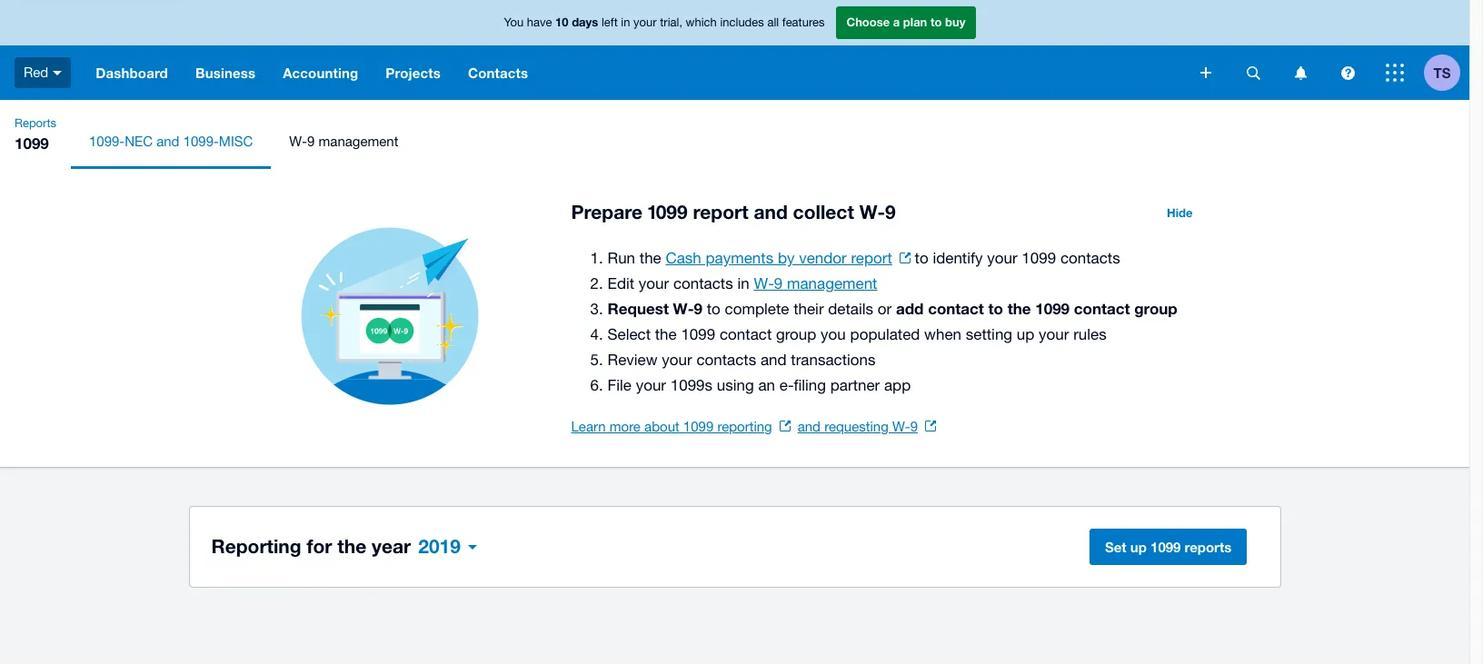 Task type: vqa. For each thing, say whether or not it's contained in the screenshot.
Employer
no



Task type: locate. For each thing, give the bounding box(es) containing it.
1 1099- from the left
[[89, 134, 125, 149]]

0 horizontal spatial in
[[621, 16, 630, 29]]

0 vertical spatial w-9 management link
[[271, 115, 417, 169]]

1099-
[[89, 134, 125, 149], [183, 134, 219, 149]]

1 vertical spatial up
[[1131, 539, 1147, 555]]

1 vertical spatial management
[[787, 275, 878, 293]]

in inside the edit your contacts in w-9 management request w-9 to complete their details or add contact to the 1099 contact group select the 1099 contact group you populated when setting up your rules review your contacts and transactions file your 1099s using an e-filing partner app
[[738, 275, 750, 293]]

accounting button
[[269, 45, 372, 100]]

reports
[[1185, 539, 1232, 555]]

1 horizontal spatial management
[[787, 275, 878, 293]]

edit
[[608, 275, 635, 293]]

you
[[504, 16, 524, 29]]

0 vertical spatial contacts
[[1061, 249, 1121, 267]]

1 horizontal spatial w-9 management link
[[754, 275, 878, 293]]

contact down complete
[[720, 325, 772, 344]]

1 vertical spatial in
[[738, 275, 750, 293]]

w-
[[289, 134, 307, 149], [860, 201, 886, 224], [754, 275, 774, 293], [673, 299, 694, 318], [893, 419, 911, 435]]

svg image
[[1386, 64, 1405, 82], [1247, 66, 1261, 80], [1341, 66, 1355, 80], [53, 71, 62, 75]]

1099 down to identify your 1099 contacts on the right
[[1036, 299, 1070, 318]]

reports
[[15, 116, 56, 130]]

0 vertical spatial report
[[693, 201, 749, 224]]

1 vertical spatial report
[[851, 249, 893, 267]]

management down vendor
[[787, 275, 878, 293]]

report
[[693, 201, 749, 224], [851, 249, 893, 267]]

1099 right about
[[684, 419, 714, 435]]

0 horizontal spatial group
[[776, 325, 817, 344]]

w-9 management link up their
[[754, 275, 878, 293]]

your right identify
[[988, 249, 1018, 267]]

ts button
[[1425, 45, 1470, 100]]

2 1099- from the left
[[183, 134, 219, 149]]

your inside you have 10 days left in your trial, which includes all features
[[634, 16, 657, 29]]

accounting
[[283, 65, 358, 81]]

2 vertical spatial contacts
[[697, 351, 757, 369]]

w- down app
[[893, 419, 911, 435]]

contacts up using
[[697, 351, 757, 369]]

group
[[1135, 299, 1178, 318], [776, 325, 817, 344]]

in down payments
[[738, 275, 750, 293]]

1 horizontal spatial contact
[[928, 299, 984, 318]]

w-9 management link down accounting
[[271, 115, 417, 169]]

for
[[307, 535, 332, 558]]

w- right collect
[[860, 201, 886, 224]]

and inside the edit your contacts in w-9 management request w-9 to complete their details or add contact to the 1099 contact group select the 1099 contact group you populated when setting up your rules review your contacts and transactions file your 1099s using an e-filing partner app
[[761, 351, 787, 369]]

which
[[686, 16, 717, 29]]

1099- right nec
[[183, 134, 219, 149]]

w- right "request"
[[673, 299, 694, 318]]

0 vertical spatial up
[[1017, 325, 1035, 344]]

dashboard
[[96, 65, 168, 81]]

buy
[[946, 15, 966, 29]]

the
[[640, 249, 662, 267], [1008, 299, 1031, 318], [655, 325, 677, 344], [338, 535, 367, 558]]

1 horizontal spatial group
[[1135, 299, 1178, 318]]

in
[[621, 16, 630, 29], [738, 275, 750, 293]]

svg image
[[1295, 66, 1307, 80], [1201, 67, 1212, 78]]

cash
[[666, 249, 702, 267]]

up right set
[[1131, 539, 1147, 555]]

contacts button
[[455, 45, 542, 100]]

choose
[[847, 15, 890, 29]]

report right vendor
[[851, 249, 893, 267]]

the right select
[[655, 325, 677, 344]]

1099
[[15, 134, 49, 153], [648, 201, 688, 224], [1022, 249, 1057, 267], [1036, 299, 1070, 318], [681, 325, 716, 344], [684, 419, 714, 435], [1151, 539, 1181, 555]]

0 horizontal spatial 1099-
[[89, 134, 125, 149]]

w- right the misc
[[289, 134, 307, 149]]

menu
[[71, 115, 1470, 169]]

0 horizontal spatial management
[[319, 134, 399, 149]]

when
[[925, 325, 962, 344]]

learn
[[571, 419, 606, 435]]

up
[[1017, 325, 1035, 344], [1131, 539, 1147, 555]]

banner containing ts
[[0, 0, 1470, 100]]

main content
[[0, 169, 1470, 627]]

plan
[[904, 15, 928, 29]]

0 vertical spatial in
[[621, 16, 630, 29]]

1 horizontal spatial 1099-
[[183, 134, 219, 149]]

reporting for the year
[[211, 535, 411, 558]]

1 vertical spatial w-9 management link
[[754, 275, 878, 293]]

set up 1099 reports
[[1106, 539, 1232, 555]]

partner
[[831, 376, 880, 395]]

0 horizontal spatial up
[[1017, 325, 1035, 344]]

management
[[319, 134, 399, 149], [787, 275, 878, 293]]

up inside the edit your contacts in w-9 management request w-9 to complete their details or add contact to the 1099 contact group select the 1099 contact group you populated when setting up your rules review your contacts and transactions file your 1099s using an e-filing partner app
[[1017, 325, 1035, 344]]

0 vertical spatial management
[[319, 134, 399, 149]]

management down accounting
[[319, 134, 399, 149]]

or
[[878, 300, 892, 318]]

1099- right reports 1099
[[89, 134, 125, 149]]

complete
[[725, 300, 790, 318]]

contacts down cash
[[674, 275, 733, 293]]

svg image inside "red" popup button
[[53, 71, 62, 75]]

using
[[717, 376, 754, 395]]

0 vertical spatial group
[[1135, 299, 1178, 318]]

0 horizontal spatial w-9 management link
[[271, 115, 417, 169]]

9
[[307, 134, 315, 149], [885, 201, 896, 224], [774, 275, 783, 293], [694, 299, 703, 318], [911, 419, 918, 435]]

nec
[[125, 134, 153, 149]]

identify
[[933, 249, 983, 267]]

banner
[[0, 0, 1470, 100]]

contacts
[[1061, 249, 1121, 267], [674, 275, 733, 293], [697, 351, 757, 369]]

report up payments
[[693, 201, 749, 224]]

1 horizontal spatial up
[[1131, 539, 1147, 555]]

w-9 management link
[[271, 115, 417, 169], [754, 275, 878, 293]]

contacts up rules
[[1061, 249, 1121, 267]]

features
[[783, 16, 825, 29]]

left
[[602, 16, 618, 29]]

in inside you have 10 days left in your trial, which includes all features
[[621, 16, 630, 29]]

year
[[372, 535, 411, 558]]

contact up rules
[[1074, 299, 1130, 318]]

transactions
[[791, 351, 876, 369]]

and up an
[[761, 351, 787, 369]]

your left 'trial,' on the left
[[634, 16, 657, 29]]

9 down by at right top
[[774, 275, 783, 293]]

1 horizontal spatial in
[[738, 275, 750, 293]]

includes
[[720, 16, 764, 29]]

1099 left the reports
[[1151, 539, 1181, 555]]

1099 down reports link
[[15, 134, 49, 153]]

projects button
[[372, 45, 455, 100]]

and
[[157, 134, 180, 149], [754, 201, 788, 224], [761, 351, 787, 369], [798, 419, 821, 435]]

up right setting
[[1017, 325, 1035, 344]]

rules
[[1074, 325, 1107, 344]]

run the cash payments by vendor report
[[608, 249, 893, 267]]

in right left
[[621, 16, 630, 29]]

contact up when
[[928, 299, 984, 318]]

ts
[[1434, 64, 1451, 80]]



Task type: describe. For each thing, give the bounding box(es) containing it.
management inside the edit your contacts in w-9 management request w-9 to complete their details or add contact to the 1099 contact group select the 1099 contact group you populated when setting up your rules review your contacts and transactions file your 1099s using an e-filing partner app
[[787, 275, 878, 293]]

select
[[608, 325, 651, 344]]

e-
[[780, 376, 794, 395]]

reports link
[[7, 115, 64, 133]]

1099 inside button
[[1151, 539, 1181, 555]]

hide
[[1167, 205, 1193, 220]]

edit your contacts in w-9 management request w-9 to complete their details or add contact to the 1099 contact group select the 1099 contact group you populated when setting up your rules review your contacts and transactions file your 1099s using an e-filing partner app
[[608, 275, 1178, 395]]

file
[[608, 376, 632, 395]]

the right for
[[338, 535, 367, 558]]

0 horizontal spatial contact
[[720, 325, 772, 344]]

more
[[610, 419, 641, 435]]

1099 up 1099s
[[681, 325, 716, 344]]

2019
[[418, 535, 461, 558]]

to identify your 1099 contacts
[[911, 249, 1121, 267]]

2 horizontal spatial contact
[[1074, 299, 1130, 318]]

1099 right identify
[[1022, 249, 1057, 267]]

your down review
[[636, 376, 666, 395]]

9 right collect
[[885, 201, 896, 224]]

1 horizontal spatial svg image
[[1295, 66, 1307, 80]]

by
[[778, 249, 795, 267]]

days
[[572, 15, 598, 29]]

reporting
[[211, 535, 302, 558]]

prepare 1099 report and collect w-9
[[571, 201, 896, 224]]

all
[[768, 16, 779, 29]]

you have 10 days left in your trial, which includes all features
[[504, 15, 825, 29]]

learn more about 1099 reporting
[[571, 419, 772, 435]]

add
[[896, 299, 924, 318]]

management inside the w-9 management link
[[319, 134, 399, 149]]

to left identify
[[915, 249, 929, 267]]

9 down cash
[[694, 299, 703, 318]]

to up setting
[[989, 299, 1004, 318]]

your up 1099s
[[662, 351, 692, 369]]

1099-nec and 1099-misc
[[89, 134, 253, 149]]

1099 up cash
[[648, 201, 688, 224]]

w-9 management
[[289, 134, 399, 149]]

an
[[759, 376, 776, 395]]

dashboard link
[[82, 45, 182, 100]]

collect
[[793, 201, 854, 224]]

their
[[794, 300, 824, 318]]

and down filing
[[798, 419, 821, 435]]

a
[[893, 15, 900, 29]]

set up 1099 reports button
[[1090, 529, 1248, 565]]

prepare
[[571, 201, 643, 224]]

1099 inside reports 1099
[[15, 134, 49, 153]]

review
[[608, 351, 658, 369]]

about
[[645, 419, 680, 435]]

reporting
[[718, 419, 772, 435]]

9 down app
[[911, 419, 918, 435]]

2019 button
[[411, 529, 485, 565]]

main content containing prepare 1099 report and collect w-9
[[0, 169, 1470, 627]]

filing
[[794, 376, 826, 395]]

1 vertical spatial contacts
[[674, 275, 733, 293]]

w-9 management link for reports 1099
[[271, 115, 417, 169]]

menu containing 1099-nec and 1099-misc
[[71, 115, 1470, 169]]

1 vertical spatial group
[[776, 325, 817, 344]]

choose a plan to buy
[[847, 15, 966, 29]]

w- up complete
[[754, 275, 774, 293]]

0 horizontal spatial report
[[693, 201, 749, 224]]

red
[[24, 64, 48, 80]]

misc
[[219, 134, 253, 149]]

payments
[[706, 249, 774, 267]]

reports 1099
[[15, 116, 56, 153]]

1099s
[[671, 376, 713, 395]]

and requesting w-9
[[798, 419, 918, 435]]

hide button
[[1157, 198, 1204, 227]]

10
[[556, 15, 569, 29]]

business button
[[182, 45, 269, 100]]

and up by at right top
[[754, 201, 788, 224]]

projects
[[386, 65, 441, 81]]

your up "request"
[[639, 275, 669, 293]]

request
[[608, 299, 669, 318]]

to left buy
[[931, 15, 942, 29]]

1 horizontal spatial report
[[851, 249, 893, 267]]

up inside set up 1099 reports button
[[1131, 539, 1147, 555]]

populated
[[851, 325, 920, 344]]

red button
[[0, 45, 82, 100]]

to left complete
[[707, 300, 721, 318]]

contacts
[[468, 65, 528, 81]]

0 horizontal spatial svg image
[[1201, 67, 1212, 78]]

your left rules
[[1039, 325, 1070, 344]]

w-9 management link for to identify your 1099 contacts
[[754, 275, 878, 293]]

setting
[[966, 325, 1013, 344]]

set
[[1106, 539, 1127, 555]]

details
[[828, 300, 874, 318]]

run
[[608, 249, 636, 267]]

business
[[195, 65, 256, 81]]

requesting
[[825, 419, 889, 435]]

cash payments by vendor report link
[[666, 249, 911, 267]]

and requesting w-9 link
[[798, 419, 936, 435]]

you
[[821, 325, 846, 344]]

9 down accounting popup button
[[307, 134, 315, 149]]

the up setting
[[1008, 299, 1031, 318]]

app
[[885, 376, 911, 395]]

vendor
[[799, 249, 847, 267]]

the right run
[[640, 249, 662, 267]]

and right nec
[[157, 134, 180, 149]]

learn more about 1099 reporting link
[[571, 419, 791, 435]]

trial,
[[660, 16, 683, 29]]

have
[[527, 16, 552, 29]]

1099-nec and 1099-misc link
[[71, 115, 271, 169]]



